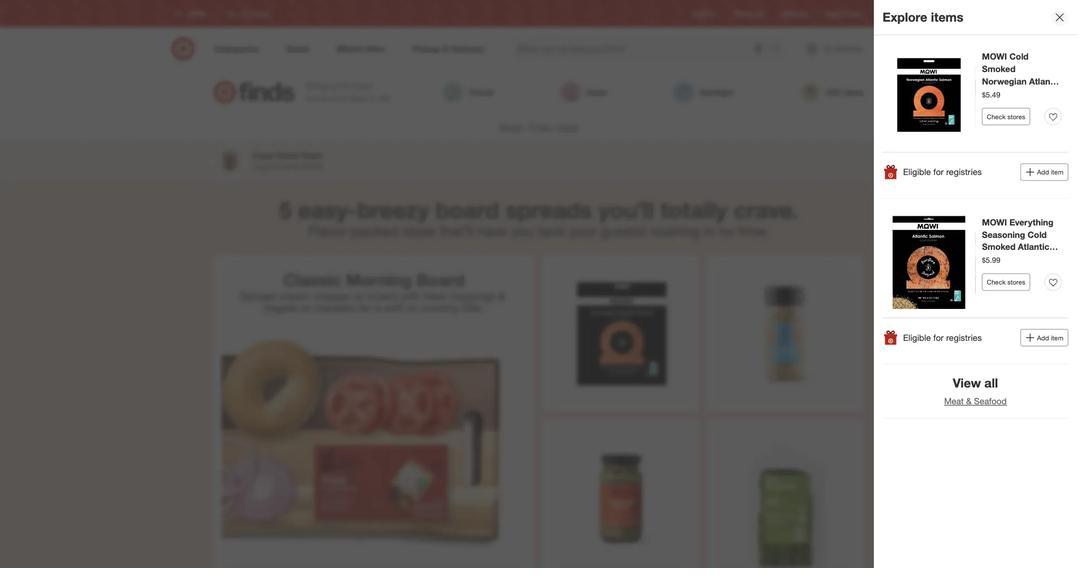 Task type: vqa. For each thing, say whether or not it's contained in the screenshot.
Explore
yes



Task type: describe. For each thing, give the bounding box(es) containing it.
0 horizontal spatial ideas
[[558, 122, 579, 132]]

target / finds / ideas
[[499, 122, 579, 132]]

to
[[371, 93, 378, 104]]

cheese
[[313, 290, 349, 303]]

view
[[954, 375, 982, 390]]

mowi for mowi cold smoked norwegian atlantic salmon - 4oz
[[983, 51, 1008, 62]]

registries for mowi everything seasoning cold smoked atlantic salmon - 4oz
[[947, 332, 983, 343]]

trend
[[276, 150, 299, 161]]

totally
[[661, 196, 728, 224]]

1 / from the left
[[525, 122, 528, 132]]

item for mowi everything seasoning cold smoked atlantic salmon - 4oz
[[1052, 334, 1064, 342]]

1 or from the left
[[301, 301, 311, 314]]

registry
[[692, 9, 717, 18]]

mowi cold smoked norwegian atlantic salmon - 4oz link
[[983, 50, 1063, 99]]

(and
[[538, 222, 565, 239]]

add item for mowi cold smoked norwegian atlantic salmon - 4oz
[[1038, 168, 1064, 176]]

ideas inside gift ideas link
[[843, 87, 864, 97]]

with
[[400, 290, 421, 303]]

for for mowi cold smoked norwegian atlantic salmon - 4oz
[[934, 167, 945, 177]]

- inside mowi cold smoked norwegian atlantic salmon - 4oz
[[1016, 88, 1020, 99]]

seafood
[[975, 396, 1008, 407]]

item for mowi cold smoked norwegian atlantic salmon - 4oz
[[1052, 168, 1064, 176]]

atlantic inside mowi cold smoked norwegian atlantic salmon - 4oz
[[1030, 76, 1062, 87]]

weekly ad link
[[734, 9, 765, 18]]

ideas inside 5 easy-breezy board spreads you'll totally crave. flavor-packed ideas that'll have you (and your guests) noshing in no time.
[[402, 222, 436, 239]]

target circle
[[825, 9, 862, 18]]

check stores button for -
[[983, 108, 1031, 125]]

crunchy
[[420, 301, 460, 314]]

4oz inside mowi cold smoked norwegian atlantic salmon - 4oz
[[1022, 88, 1037, 99]]

on
[[352, 290, 365, 303]]

target finds image
[[214, 81, 295, 103]]

find stores link
[[879, 9, 912, 18]]

have
[[478, 222, 507, 239]]

trends
[[469, 87, 494, 97]]

bringing
[[306, 81, 337, 91]]

the
[[339, 81, 351, 91]]

target for target circle
[[825, 9, 843, 18]]

time.
[[739, 222, 770, 239]]

target circle link
[[825, 9, 862, 18]]

target link
[[499, 122, 523, 132]]

1 vertical spatial &
[[967, 396, 972, 407]]

gift
[[827, 87, 841, 97]]

ad
[[757, 9, 765, 18]]

explore
[[883, 10, 928, 25]]

board
[[417, 270, 465, 290]]

mowi everything seasoning cold smoked atlantic salmon - 4oz link
[[983, 216, 1063, 265]]

bite.
[[463, 301, 484, 314]]

finds
[[530, 122, 551, 132]]

5 easy-breezy board spreads you'll totally crave. flavor-packed ideas that'll have you (and your guests) noshing in no time.
[[279, 196, 799, 239]]

dialog containing explore items
[[875, 0, 1078, 568]]

seasoning
[[983, 229, 1026, 240]]

you'll
[[599, 196, 655, 224]]

find
[[879, 9, 892, 18]]

1 horizontal spatial ideas
[[586, 87, 608, 97]]

that'll
[[440, 222, 474, 239]]

add for mowi cold smoked norwegian atlantic salmon - 4oz
[[1038, 168, 1050, 176]]

weekly
[[734, 9, 755, 18]]

norwegian
[[983, 76, 1028, 87]]

spotlight
[[700, 87, 735, 97]]

trends
[[306, 93, 329, 104]]

flavor-
[[308, 222, 352, 239]]

spotlight link
[[674, 81, 735, 103]]

smoked inside the mowi everything seasoning cold smoked atlantic salmon - 4oz
[[983, 242, 1016, 252]]

fresh
[[424, 290, 449, 303]]

4oz inside the mowi everything seasoning cold smoked atlantic salmon - 4oz
[[1022, 254, 1037, 265]]

bringing the latest trends and ideas to life.
[[306, 81, 392, 104]]

team
[[301, 150, 323, 161]]

your
[[569, 222, 597, 239]]

circle
[[845, 9, 862, 18]]

bagels
[[265, 301, 298, 314]]

for for mowi everything seasoning cold smoked atlantic salmon - 4oz
[[934, 332, 945, 343]]

easy-
[[298, 196, 358, 224]]

crave.
[[734, 196, 799, 224]]

salmon inside the mowi everything seasoning cold smoked atlantic salmon - 4oz
[[983, 254, 1014, 265]]

toppings
[[452, 290, 495, 303]]

classic morning board spread cream cheese on board with fresh toppings & bagels or crackers for a soft or crunchy bite.
[[240, 270, 509, 314]]

add item button for mowi everything seasoning cold smoked atlantic salmon - 4oz
[[1021, 329, 1069, 346]]

a
[[376, 301, 382, 314]]

eligible for registries for mowi everything seasoning cold smoked atlantic salmon - 4oz
[[904, 332, 983, 343]]



Task type: locate. For each thing, give the bounding box(es) containing it.
0 vertical spatial ideas
[[348, 93, 368, 104]]

target for target / finds / ideas
[[499, 122, 523, 132]]

-
[[1016, 88, 1020, 99], [1016, 254, 1020, 265]]

0 vertical spatial add item
[[1038, 168, 1064, 176]]

check stores button for salmon
[[983, 274, 1031, 291]]

& right meat
[[967, 396, 972, 407]]

1 vertical spatial salmon
[[983, 254, 1014, 265]]

food trend team target.foodtrendteam
[[253, 150, 324, 171]]

atlantic down everything
[[1019, 242, 1050, 252]]

1 check stores from the top
[[988, 113, 1026, 121]]

stores
[[893, 9, 912, 18]]

/ right finds link
[[553, 122, 556, 132]]

food
[[253, 150, 273, 161]]

5
[[279, 196, 292, 224]]

1 eligible from the top
[[904, 167, 932, 177]]

2 smoked from the top
[[983, 242, 1016, 252]]

2 check stores button from the top
[[983, 274, 1031, 291]]

4oz down seasoning
[[1022, 254, 1037, 265]]

2 mowi from the top
[[983, 217, 1008, 227]]

stores for salmon
[[1008, 278, 1026, 286]]

ideas down latest
[[348, 93, 368, 104]]

spread
[[240, 290, 276, 303]]

add for mowi everything seasoning cold smoked atlantic salmon - 4oz
[[1038, 334, 1050, 342]]

for
[[934, 167, 945, 177], [359, 301, 373, 314], [934, 332, 945, 343]]

0 horizontal spatial board
[[368, 290, 397, 303]]

or
[[301, 301, 311, 314], [407, 301, 417, 314]]

search
[[766, 45, 792, 55]]

- down norwegian in the right of the page
[[1016, 88, 1020, 99]]

items
[[932, 10, 964, 25]]

redcard
[[782, 9, 808, 18]]

1 vertical spatial ideas link
[[558, 122, 579, 132]]

dialog
[[875, 0, 1078, 568]]

salmon down norwegian in the right of the page
[[983, 88, 1014, 99]]

0 vertical spatial smoked
[[983, 64, 1016, 74]]

0 vertical spatial eligible
[[904, 167, 932, 177]]

spreads
[[506, 196, 593, 224]]

2 salmon from the top
[[983, 254, 1014, 265]]

1 - from the top
[[1016, 88, 1020, 99]]

2 eligible from the top
[[904, 332, 932, 343]]

$5.99
[[983, 255, 1001, 265]]

board inside classic morning board spread cream cheese on board with fresh toppings & bagels or crackers for a soft or crunchy bite.
[[368, 290, 397, 303]]

0 vertical spatial salmon
[[983, 88, 1014, 99]]

1 check from the top
[[988, 113, 1006, 121]]

0 vertical spatial for
[[934, 167, 945, 177]]

breezy
[[358, 196, 430, 224]]

1 horizontal spatial /
[[553, 122, 556, 132]]

check
[[988, 113, 1006, 121], [988, 278, 1006, 286]]

eligible for mowi everything seasoning cold smoked atlantic salmon - 4oz
[[904, 332, 932, 343]]

1 vertical spatial add item
[[1038, 334, 1064, 342]]

check down $5.99
[[988, 278, 1006, 286]]

1 vertical spatial target
[[499, 122, 523, 132]]

0 vertical spatial mowi
[[983, 51, 1008, 62]]

1 vertical spatial eligible for registries
[[904, 332, 983, 343]]

1 vertical spatial board
[[368, 290, 397, 303]]

target.foodtrendteam avatar image image
[[215, 146, 245, 176]]

1 vertical spatial -
[[1016, 254, 1020, 265]]

2 or from the left
[[407, 301, 417, 314]]

1 vertical spatial 4oz
[[1022, 254, 1037, 265]]

1 vertical spatial check stores button
[[983, 274, 1031, 291]]

0 vertical spatial ideas link
[[560, 81, 608, 103]]

gift ideas link
[[801, 81, 864, 103]]

1 mowi from the top
[[983, 51, 1008, 62]]

1 stores from the top
[[1008, 113, 1026, 121]]

eligible for mowi cold smoked norwegian atlantic salmon - 4oz
[[904, 167, 932, 177]]

1 4oz from the top
[[1022, 88, 1037, 99]]

0 vertical spatial item
[[1052, 168, 1064, 176]]

add item for mowi everything seasoning cold smoked atlantic salmon - 4oz
[[1038, 334, 1064, 342]]

1 salmon from the top
[[983, 88, 1014, 99]]

0 vertical spatial 4oz
[[1022, 88, 1037, 99]]

ideas
[[586, 87, 608, 97], [843, 87, 864, 97], [558, 122, 579, 132]]

1 vertical spatial registries
[[947, 332, 983, 343]]

1 vertical spatial add
[[1038, 334, 1050, 342]]

smoked down seasoning
[[983, 242, 1016, 252]]

2 check from the top
[[988, 278, 1006, 286]]

2 4oz from the top
[[1022, 254, 1037, 265]]

view all
[[954, 375, 999, 390]]

1 check stores button from the top
[[983, 108, 1031, 125]]

salmon
[[983, 88, 1014, 99], [983, 254, 1014, 265]]

check stores button
[[983, 108, 1031, 125], [983, 274, 1031, 291]]

or right bagels
[[301, 301, 311, 314]]

1 vertical spatial check
[[988, 278, 1006, 286]]

2 add item button from the top
[[1021, 329, 1069, 346]]

meat
[[945, 396, 965, 407]]

ideas
[[348, 93, 368, 104], [402, 222, 436, 239]]

2 - from the top
[[1016, 254, 1020, 265]]

life.
[[380, 93, 392, 104]]

4oz down norwegian in the right of the page
[[1022, 88, 1037, 99]]

check stores for salmon
[[988, 278, 1026, 286]]

mowi everything seasoning cold smoked atlantic salmon - 4oz
[[983, 217, 1054, 265]]

mowi cold smoked norwegian atlantic salmon - 4oz
[[983, 51, 1062, 99]]

2 vertical spatial for
[[934, 332, 945, 343]]

smoked inside mowi cold smoked norwegian atlantic salmon - 4oz
[[983, 64, 1016, 74]]

cream
[[279, 290, 310, 303]]

1 vertical spatial stores
[[1008, 278, 1026, 286]]

What can we help you find? suggestions appear below search field
[[511, 37, 774, 61]]

1 add from the top
[[1038, 168, 1050, 176]]

2 stores from the top
[[1008, 278, 1026, 286]]

1 horizontal spatial board
[[436, 196, 500, 224]]

4oz
[[1022, 88, 1037, 99], [1022, 254, 1037, 265]]

mowi inside mowi cold smoked norwegian atlantic salmon - 4oz
[[983, 51, 1008, 62]]

2 horizontal spatial ideas
[[843, 87, 864, 97]]

mowi cold smoked norwegian atlantic salmon - 4oz image
[[883, 50, 976, 143], [883, 50, 976, 143]]

1 vertical spatial check stores
[[988, 278, 1026, 286]]

0 vertical spatial -
[[1016, 88, 1020, 99]]

cold down everything
[[1029, 229, 1048, 240]]

2 add from the top
[[1038, 334, 1050, 342]]

gift ideas
[[827, 87, 864, 97]]

target left finds
[[499, 122, 523, 132]]

everything
[[1010, 217, 1054, 227]]

cold
[[1010, 51, 1030, 62], [1029, 229, 1048, 240]]

finds link
[[530, 122, 551, 132]]

smoked up norwegian in the right of the page
[[983, 64, 1016, 74]]

cold inside mowi cold smoked norwegian atlantic salmon - 4oz
[[1010, 51, 1030, 62]]

0 vertical spatial stores
[[1008, 113, 1026, 121]]

target.foodtrendteam
[[253, 162, 324, 171]]

- right $5.99
[[1016, 254, 1020, 265]]

mowi up norwegian in the right of the page
[[983, 51, 1008, 62]]

find stores
[[879, 9, 912, 18]]

2 registries from the top
[[947, 332, 983, 343]]

check stores button down $5.49
[[983, 108, 1031, 125]]

& inside classic morning board spread cream cheese on board with fresh toppings & bagels or crackers for a soft or crunchy bite.
[[499, 290, 506, 303]]

2 add item from the top
[[1038, 334, 1064, 342]]

ideas link
[[560, 81, 608, 103], [558, 122, 579, 132]]

check down $5.49
[[988, 113, 1006, 121]]

0 horizontal spatial ideas
[[348, 93, 368, 104]]

crackers
[[314, 301, 356, 314]]

eligible for registries for mowi cold smoked norwegian atlantic salmon - 4oz
[[904, 167, 983, 177]]

add item button for mowi cold smoked norwegian atlantic salmon - 4oz
[[1021, 163, 1069, 181]]

latest
[[353, 81, 373, 91]]

0 vertical spatial atlantic
[[1030, 76, 1062, 87]]

explore items
[[883, 10, 964, 25]]

morning
[[346, 270, 412, 290]]

0 vertical spatial board
[[436, 196, 500, 224]]

& right toppings
[[499, 290, 506, 303]]

mowi
[[983, 51, 1008, 62], [983, 217, 1008, 227]]

check for mowi cold smoked norwegian atlantic salmon - 4oz
[[988, 113, 1006, 121]]

1 vertical spatial for
[[359, 301, 373, 314]]

1 vertical spatial ideas
[[402, 222, 436, 239]]

redcard link
[[782, 9, 808, 18]]

1 vertical spatial atlantic
[[1019, 242, 1050, 252]]

1 horizontal spatial target
[[825, 9, 843, 18]]

atlantic right norwegian in the right of the page
[[1030, 76, 1062, 87]]

registries for mowi cold smoked norwegian atlantic salmon - 4oz
[[947, 167, 983, 177]]

2 item from the top
[[1052, 334, 1064, 342]]

0 horizontal spatial or
[[301, 301, 311, 314]]

0 vertical spatial check stores button
[[983, 108, 1031, 125]]

stores
[[1008, 113, 1026, 121], [1008, 278, 1026, 286]]

for inside classic morning board spread cream cheese on board with fresh toppings & bagels or crackers for a soft or crunchy bite.
[[359, 301, 373, 314]]

1 add item button from the top
[[1021, 163, 1069, 181]]

cold up norwegian in the right of the page
[[1010, 51, 1030, 62]]

1 add item from the top
[[1038, 168, 1064, 176]]

check stores down $5.99
[[988, 278, 1026, 286]]

&
[[499, 290, 506, 303], [967, 396, 972, 407]]

noshing
[[651, 222, 700, 239]]

1 registries from the top
[[947, 167, 983, 177]]

ideas inside bringing the latest trends and ideas to life.
[[348, 93, 368, 104]]

target left circle
[[825, 9, 843, 18]]

1 eligible for registries from the top
[[904, 167, 983, 177]]

mowi everything seasoning cold smoked atlantic salmon - 4oz image
[[883, 216, 976, 309], [883, 216, 976, 309]]

add
[[1038, 168, 1050, 176], [1038, 334, 1050, 342]]

0 vertical spatial &
[[499, 290, 506, 303]]

ideas left that'll
[[402, 222, 436, 239]]

0 vertical spatial add
[[1038, 168, 1050, 176]]

1 vertical spatial cold
[[1029, 229, 1048, 240]]

0 vertical spatial target
[[825, 9, 843, 18]]

0 vertical spatial check stores
[[988, 113, 1026, 121]]

0 horizontal spatial /
[[525, 122, 528, 132]]

guests)
[[601, 222, 647, 239]]

/
[[525, 122, 528, 132], [553, 122, 556, 132]]

$5.49
[[983, 90, 1001, 99]]

check for mowi everything seasoning cold smoked atlantic salmon - 4oz
[[988, 278, 1006, 286]]

stores for -
[[1008, 113, 1026, 121]]

no
[[719, 222, 735, 239]]

packed
[[352, 222, 398, 239]]

meat & seafood link
[[945, 396, 1008, 407]]

1 item from the top
[[1052, 168, 1064, 176]]

0 horizontal spatial target
[[499, 122, 523, 132]]

eligible for registries
[[904, 167, 983, 177], [904, 332, 983, 343]]

in
[[704, 222, 715, 239]]

0 vertical spatial registries
[[947, 167, 983, 177]]

stores down the mowi everything seasoning cold smoked atlantic salmon - 4oz
[[1008, 278, 1026, 286]]

or right "soft"
[[407, 301, 417, 314]]

1 vertical spatial mowi
[[983, 217, 1008, 227]]

1 vertical spatial item
[[1052, 334, 1064, 342]]

/ left finds
[[525, 122, 528, 132]]

registry link
[[692, 9, 717, 18]]

check stores for -
[[988, 113, 1026, 121]]

all
[[985, 375, 999, 390]]

weekly ad
[[734, 9, 765, 18]]

1 horizontal spatial or
[[407, 301, 417, 314]]

0 vertical spatial add item button
[[1021, 163, 1069, 181]]

salmon down seasoning
[[983, 254, 1014, 265]]

atlantic inside the mowi everything seasoning cold smoked atlantic salmon - 4oz
[[1019, 242, 1050, 252]]

board
[[436, 196, 500, 224], [368, 290, 397, 303]]

1 smoked from the top
[[983, 64, 1016, 74]]

soft
[[385, 301, 404, 314]]

- inside the mowi everything seasoning cold smoked atlantic salmon - 4oz
[[1016, 254, 1020, 265]]

board inside 5 easy-breezy board spreads you'll totally crave. flavor-packed ideas that'll have you (and your guests) noshing in no time.
[[436, 196, 500, 224]]

0 vertical spatial eligible for registries
[[904, 167, 983, 177]]

search button
[[766, 37, 792, 63]]

trends link
[[442, 81, 494, 103]]

registries
[[947, 167, 983, 177], [947, 332, 983, 343]]

2 check stores from the top
[[988, 278, 1026, 286]]

1 vertical spatial smoked
[[983, 242, 1016, 252]]

you
[[511, 222, 534, 239]]

2 eligible for registries from the top
[[904, 332, 983, 343]]

0 horizontal spatial &
[[499, 290, 506, 303]]

1 horizontal spatial &
[[967, 396, 972, 407]]

mowi up seasoning
[[983, 217, 1008, 227]]

1 horizontal spatial ideas
[[402, 222, 436, 239]]

check stores button down $5.99
[[983, 274, 1031, 291]]

salmon inside mowi cold smoked norwegian atlantic salmon - 4oz
[[983, 88, 1014, 99]]

add item
[[1038, 168, 1064, 176], [1038, 334, 1064, 342]]

0 vertical spatial check
[[988, 113, 1006, 121]]

stores down norwegian in the right of the page
[[1008, 113, 1026, 121]]

cold inside the mowi everything seasoning cold smoked atlantic salmon - 4oz
[[1029, 229, 1048, 240]]

1 vertical spatial eligible
[[904, 332, 932, 343]]

mowi for mowi everything seasoning cold smoked atlantic salmon - 4oz
[[983, 217, 1008, 227]]

and
[[332, 93, 346, 104]]

mowi inside the mowi everything seasoning cold smoked atlantic salmon - 4oz
[[983, 217, 1008, 227]]

1 vertical spatial add item button
[[1021, 329, 1069, 346]]

2 / from the left
[[553, 122, 556, 132]]

meat & seafood
[[945, 396, 1008, 407]]

eligible
[[904, 167, 932, 177], [904, 332, 932, 343]]

item
[[1052, 168, 1064, 176], [1052, 334, 1064, 342]]

classic
[[284, 270, 342, 290]]

check stores down $5.49
[[988, 113, 1026, 121]]

0 vertical spatial cold
[[1010, 51, 1030, 62]]



